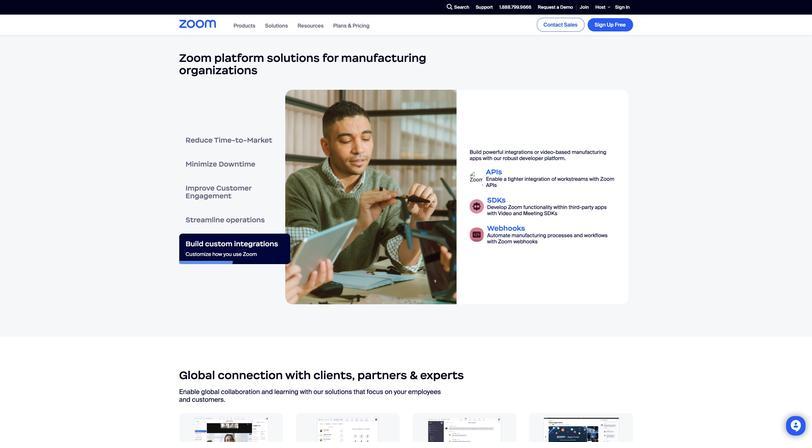 Task type: locate. For each thing, give the bounding box(es) containing it.
1 horizontal spatial &
[[410, 368, 418, 383]]

platform.
[[545, 155, 566, 162]]

apis
[[486, 168, 502, 176], [486, 182, 497, 189]]

a left demo
[[557, 4, 559, 10]]

0 vertical spatial manufacturing
[[341, 51, 427, 65]]

zoom inside sdks develop zoom functionality within third-party apps with video and meeting sdks
[[508, 204, 522, 211]]

a inside 'apis enable a tighter integration of workstreams with zoom apis'
[[504, 176, 507, 182]]

1 vertical spatial our
[[314, 388, 324, 396]]

that
[[354, 388, 365, 396]]

1 horizontal spatial our
[[494, 155, 502, 162]]

1 vertical spatial sign
[[595, 21, 606, 28]]

integrations for powerful
[[505, 149, 533, 156]]

functionality
[[524, 204, 553, 211]]

1 horizontal spatial sdks
[[544, 210, 558, 217]]

build inside build custom integrations customize how you use zoom
[[186, 240, 204, 249]]

build inside "build powerful integrations or video-based manufacturing apps with our robust developer platform."
[[470, 149, 482, 156]]

0 horizontal spatial &
[[348, 22, 352, 29]]

our down global connection with clients, partners & experts
[[314, 388, 324, 396]]

None search field
[[423, 2, 445, 12]]

organizations
[[179, 63, 258, 78]]

& right plans
[[348, 22, 352, 29]]

search
[[454, 4, 470, 10]]

0 horizontal spatial enable
[[179, 388, 200, 396]]

0 horizontal spatial a
[[504, 176, 507, 182]]

2 horizontal spatial manufacturing
[[572, 149, 607, 156]]

sign left up
[[595, 21, 606, 28]]

with right learning
[[300, 388, 312, 396]]

zoom
[[179, 51, 212, 65], [601, 176, 615, 182], [508, 204, 522, 211], [498, 239, 512, 245], [243, 251, 257, 258]]

build
[[470, 149, 482, 156], [186, 240, 204, 249]]

sdks up video
[[487, 196, 506, 205]]

build up customize
[[186, 240, 204, 249]]

solutions
[[267, 51, 320, 65], [325, 388, 352, 396]]

experts
[[420, 368, 464, 383]]

manufacturing
[[341, 51, 427, 65], [572, 149, 607, 156], [512, 232, 547, 239]]

0 vertical spatial apis
[[486, 168, 502, 176]]

host
[[596, 4, 606, 10]]

1 horizontal spatial sign
[[616, 4, 625, 10]]

contact
[[544, 21, 563, 28]]

0 vertical spatial our
[[494, 155, 502, 162]]

third-
[[569, 204, 582, 211]]

our left robust
[[494, 155, 502, 162]]

our inside "build powerful integrations or video-based manufacturing apps with our robust developer platform."
[[494, 155, 502, 162]]

1 vertical spatial apis
[[486, 182, 497, 189]]

apps right the party
[[595, 204, 607, 211]]

0 horizontal spatial sdks
[[487, 196, 506, 205]]

2 vertical spatial manufacturing
[[512, 232, 547, 239]]

join
[[580, 4, 589, 10]]

0 vertical spatial integrations
[[505, 149, 533, 156]]

our
[[494, 155, 502, 162], [314, 388, 324, 396]]

1 horizontal spatial integrations
[[505, 149, 533, 156]]

apps inside sdks develop zoom functionality within third-party apps with video and meeting sdks
[[595, 204, 607, 211]]

search image
[[447, 4, 453, 10]]

integrations inside build custom integrations customize how you use zoom
[[234, 240, 278, 249]]

1 horizontal spatial manufacturing
[[512, 232, 547, 239]]

integration
[[525, 176, 551, 182]]

1 vertical spatial manufacturing
[[572, 149, 607, 156]]

zoom inside build custom integrations customize how you use zoom
[[243, 251, 257, 258]]

use
[[233, 251, 242, 258]]

integrations left the or at the top right of page
[[505, 149, 533, 156]]

0 horizontal spatial our
[[314, 388, 324, 396]]

apis enable a tighter integration of workstreams with zoom apis
[[486, 168, 615, 189]]

with right webhooks icon
[[487, 239, 497, 245]]

zoom inside 'apis enable a tighter integration of workstreams with zoom apis'
[[601, 176, 615, 182]]

0 vertical spatial sign
[[616, 4, 625, 10]]

0 vertical spatial sdks
[[487, 196, 506, 205]]

enable down global
[[179, 388, 200, 396]]

tighter
[[508, 176, 524, 182]]

apis down apis link
[[486, 182, 497, 189]]

& up "employees"
[[410, 368, 418, 383]]

zoom inside zoom platform solutions for manufacturing organizations
[[179, 51, 212, 65]]

0 horizontal spatial apps
[[470, 155, 482, 162]]

1 horizontal spatial solutions
[[325, 388, 352, 396]]

1 vertical spatial build
[[186, 240, 204, 249]]

with left video
[[487, 210, 497, 217]]

0 horizontal spatial integrations
[[234, 240, 278, 249]]

with inside webhooks automate manufacturing processes and workflows with zoom webhooks
[[487, 239, 497, 245]]

apps
[[470, 155, 482, 162], [595, 204, 607, 211]]

with up apis link
[[483, 155, 493, 162]]

our inside the enable global collaboration and learning with our solutions that focus on your employees and customers.
[[314, 388, 324, 396]]

partners
[[358, 368, 407, 383]]

0 vertical spatial &
[[348, 22, 352, 29]]

manufacturing inside zoom platform solutions for manufacturing organizations
[[341, 51, 427, 65]]

enable
[[486, 176, 503, 182], [179, 388, 200, 396]]

contact sales
[[544, 21, 578, 28]]

0 horizontal spatial manufacturing
[[341, 51, 427, 65]]

1 vertical spatial a
[[504, 176, 507, 182]]

enable right zoom developer platform icon
[[486, 176, 503, 182]]

0 vertical spatial apps
[[470, 155, 482, 162]]

and left workflows
[[574, 232, 583, 239]]

1 horizontal spatial enable
[[486, 176, 503, 182]]

zoom developer platform icon image
[[470, 171, 483, 185]]

sdks link
[[487, 196, 506, 205]]

request a demo link
[[535, 0, 577, 14]]

integrations up the use
[[234, 240, 278, 249]]

1 vertical spatial integrations
[[234, 240, 278, 249]]

platform
[[214, 51, 264, 65]]

global
[[179, 368, 215, 383]]

plans
[[333, 22, 347, 29]]

0 vertical spatial enable
[[486, 176, 503, 182]]

0 vertical spatial a
[[557, 4, 559, 10]]

sign left in
[[616, 4, 625, 10]]

0 horizontal spatial sign
[[595, 21, 606, 28]]

apps for sdks
[[595, 204, 607, 211]]

sign for sign up free
[[595, 21, 606, 28]]

build for custom
[[186, 240, 204, 249]]

1 vertical spatial apps
[[595, 204, 607, 211]]

1 horizontal spatial build
[[470, 149, 482, 156]]

resources
[[298, 22, 324, 29]]

0 vertical spatial solutions
[[267, 51, 320, 65]]

and right video
[[513, 210, 522, 217]]

webhooks automate manufacturing processes and workflows with zoom webhooks
[[487, 224, 608, 245]]

integrations for custom
[[234, 240, 278, 249]]

and left learning
[[262, 388, 273, 396]]

0 horizontal spatial build
[[186, 240, 204, 249]]

&
[[348, 22, 352, 29], [410, 368, 418, 383]]

plans & pricing
[[333, 22, 370, 29]]

apps left powerful
[[470, 155, 482, 162]]

global
[[201, 388, 220, 396]]

with right workstreams
[[590, 176, 599, 182]]

apis right zoom developer platform icon
[[486, 168, 502, 176]]

apps inside "build powerful integrations or video-based manufacturing apps with our robust developer platform."
[[470, 155, 482, 162]]

improve customer engagement
[[186, 184, 252, 201]]

webhooks image
[[470, 228, 484, 242]]

1 horizontal spatial apps
[[595, 204, 607, 211]]

with up learning
[[285, 368, 311, 383]]

build left powerful
[[470, 149, 482, 156]]

a left "tighter"
[[504, 176, 507, 182]]

a
[[557, 4, 559, 10], [504, 176, 507, 182]]

sign
[[616, 4, 625, 10], [595, 21, 606, 28]]

1 vertical spatial sdks
[[544, 210, 558, 217]]

0 horizontal spatial solutions
[[267, 51, 320, 65]]

with inside the enable global collaboration and learning with our solutions that focus on your employees and customers.
[[300, 388, 312, 396]]

0 vertical spatial build
[[470, 149, 482, 156]]

integrations
[[505, 149, 533, 156], [234, 240, 278, 249]]

1 horizontal spatial a
[[557, 4, 559, 10]]

automate
[[487, 232, 511, 239]]

focus
[[367, 388, 383, 396]]

solutions button
[[265, 22, 288, 29]]

of
[[552, 176, 556, 182]]

integrations inside "build powerful integrations or video-based manufacturing apps with our robust developer platform."
[[505, 149, 533, 156]]

robust
[[503, 155, 518, 162]]

and
[[513, 210, 522, 217], [574, 232, 583, 239], [262, 388, 273, 396], [179, 396, 190, 404]]

zoom platform solutions for manufacturing organizations
[[179, 51, 427, 78]]

powerful
[[483, 149, 504, 156]]

zoom logo image
[[179, 20, 216, 28]]

1 vertical spatial solutions
[[325, 388, 352, 396]]

sdks right meeting
[[544, 210, 558, 217]]

with
[[483, 155, 493, 162], [590, 176, 599, 182], [487, 210, 497, 217], [487, 239, 497, 245], [285, 368, 311, 383], [300, 388, 312, 396]]

zoom inside webhooks automate manufacturing processes and workflows with zoom webhooks
[[498, 239, 512, 245]]

1 vertical spatial enable
[[179, 388, 200, 396]]

sdks
[[487, 196, 506, 205], [544, 210, 558, 217]]

time-
[[214, 136, 235, 145]]



Task type: vqa. For each thing, say whether or not it's contained in the screenshot.
powerful's "Build"
yes



Task type: describe. For each thing, give the bounding box(es) containing it.
request
[[538, 4, 556, 10]]

with inside 'apis enable a tighter integration of workstreams with zoom apis'
[[590, 176, 599, 182]]

contact sales link
[[537, 18, 585, 32]]

connection
[[218, 368, 283, 383]]

your
[[394, 388, 407, 396]]

sales
[[564, 21, 578, 28]]

on
[[385, 388, 393, 396]]

apis link
[[486, 168, 502, 176]]

global connection with clients, partners & experts
[[179, 368, 464, 383]]

solutions inside the enable global collaboration and learning with our solutions that focus on your employees and customers.
[[325, 388, 352, 396]]

2 apis from the top
[[486, 182, 497, 189]]

1 apis from the top
[[486, 168, 502, 176]]

build for powerful
[[470, 149, 482, 156]]

video-
[[541, 149, 556, 156]]

workflows
[[584, 232, 608, 239]]

sign in link
[[612, 0, 633, 14]]

collaboration
[[221, 388, 260, 396]]

manufacturing inside "build powerful integrations or video-based manufacturing apps with our robust developer platform."
[[572, 149, 607, 156]]

apps for build
[[470, 155, 482, 162]]

employees
[[408, 388, 441, 396]]

webhooks
[[514, 239, 538, 245]]

streamline
[[186, 216, 224, 225]]

enable inside 'apis enable a tighter integration of workstreams with zoom apis'
[[486, 176, 503, 182]]

you
[[224, 251, 232, 258]]

clients,
[[314, 368, 355, 383]]

request a demo
[[538, 4, 573, 10]]

search image
[[447, 4, 453, 10]]

sign in
[[616, 4, 630, 10]]

1.888.799.9666 link
[[496, 0, 535, 14]]

within
[[554, 204, 568, 211]]

improve
[[186, 184, 215, 193]]

party
[[582, 204, 594, 211]]

for
[[323, 51, 339, 65]]

or
[[535, 149, 539, 156]]

webhooks link
[[487, 224, 525, 233]]

solutions inside zoom platform solutions for manufacturing organizations
[[267, 51, 320, 65]]

minimize
[[186, 160, 217, 169]]

how
[[213, 251, 222, 258]]

to-
[[235, 136, 247, 145]]

host button
[[592, 0, 612, 15]]

develop
[[487, 204, 507, 211]]

with inside "build powerful integrations or video-based manufacturing apps with our robust developer platform."
[[483, 155, 493, 162]]

plans & pricing link
[[333, 22, 370, 29]]

streamline operations
[[186, 216, 265, 225]]

support link
[[473, 0, 496, 14]]

enable inside the enable global collaboration and learning with our solutions that focus on your employees and customers.
[[179, 388, 200, 396]]

sdks develop zoom functionality within third-party apps with video and meeting sdks
[[487, 196, 607, 217]]

build custom integrations image
[[285, 90, 457, 305]]

pricing
[[353, 22, 370, 29]]

based
[[556, 149, 571, 156]]

customers.
[[192, 396, 225, 404]]

customize
[[186, 251, 211, 258]]

enable global collaboration and learning with our solutions that focus on your employees and customers.
[[179, 388, 441, 404]]

video
[[498, 210, 512, 217]]

build powerful integrations or video-based manufacturing apps with our robust developer platform.
[[470, 149, 607, 162]]

learning
[[274, 388, 299, 396]]

join link
[[577, 0, 592, 14]]

1.888.799.9666
[[500, 4, 532, 10]]

manufacturing inside webhooks automate manufacturing processes and workflows with zoom webhooks
[[512, 232, 547, 239]]

engagement
[[186, 192, 232, 201]]

operations
[[226, 216, 265, 225]]

developer
[[520, 155, 543, 162]]

minimize downtime
[[186, 160, 256, 169]]

and inside webhooks automate manufacturing processes and workflows with zoom webhooks
[[574, 232, 583, 239]]

products button
[[234, 22, 255, 29]]

resources button
[[298, 22, 324, 29]]

demo
[[561, 4, 573, 10]]

products
[[234, 22, 255, 29]]

1 vertical spatial &
[[410, 368, 418, 383]]

sign for sign in
[[616, 4, 625, 10]]

sign up free link
[[588, 18, 633, 31]]

reduce time-to-market
[[186, 136, 272, 145]]

with inside sdks develop zoom functionality within third-party apps with video and meeting sdks
[[487, 210, 497, 217]]

in
[[626, 4, 630, 10]]

market
[[247, 136, 272, 145]]

meeting
[[523, 210, 543, 217]]

sign up free
[[595, 21, 626, 28]]

build custom integrations customize how you use zoom
[[186, 240, 278, 258]]

custom
[[205, 240, 233, 249]]

downtime
[[219, 160, 256, 169]]

webhooks
[[487, 224, 525, 233]]

processes
[[548, 232, 573, 239]]

customer
[[216, 184, 252, 193]]

free
[[615, 21, 626, 28]]

workstreams
[[558, 176, 588, 182]]

and left customers.
[[179, 396, 190, 404]]

reduce
[[186, 136, 213, 145]]

and inside sdks develop zoom functionality within third-party apps with video and meeting sdks
[[513, 210, 522, 217]]

sdks image
[[470, 199, 484, 214]]

up
[[607, 21, 614, 28]]



